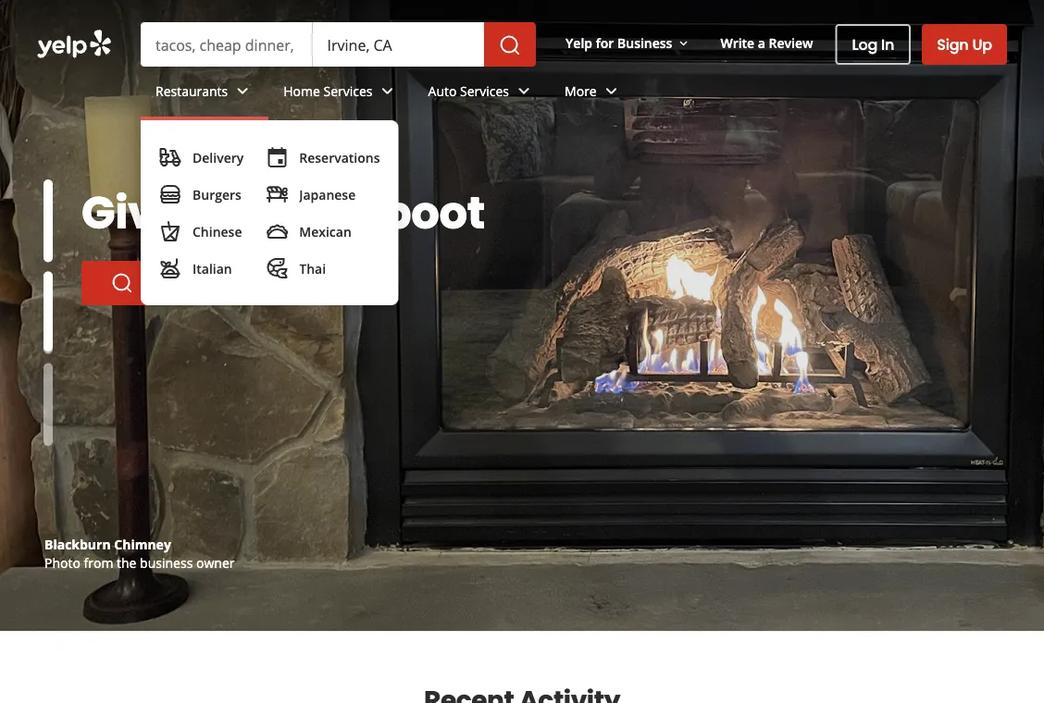 Task type: vqa. For each thing, say whether or not it's contained in the screenshot.
the left 'the'
yes



Task type: describe. For each thing, give the bounding box(es) containing it.
italian
[[193, 260, 232, 277]]

more link
[[550, 67, 638, 120]]

soot
[[191, 181, 289, 244]]

search image
[[499, 34, 521, 57]]

in
[[881, 34, 895, 55]]

japanese link
[[259, 176, 387, 213]]

blackburn chimney photo from the business owner
[[44, 536, 235, 572]]

sign
[[937, 34, 969, 55]]

log
[[852, 34, 878, 55]]

chimney inside blackburn chimney photo from the business owner
[[114, 536, 171, 553]]

24 search v2 image
[[111, 272, 133, 294]]

home
[[284, 82, 320, 100]]

from
[[84, 554, 113, 572]]

the inside blackburn chimney photo from the business owner
[[117, 554, 137, 572]]

boot
[[382, 181, 485, 244]]

delivery
[[193, 149, 244, 166]]

16 chevron down v2 image
[[676, 36, 691, 51]]

chimney sweep link
[[81, 261, 288, 306]]

mexican
[[299, 223, 352, 240]]

chinese
[[193, 223, 242, 240]]

burgers
[[193, 186, 242, 203]]

business categories element
[[141, 67, 1007, 306]]

chinese link
[[152, 213, 251, 250]]

auto services link
[[413, 67, 550, 120]]

24 burgers v2 image
[[159, 183, 181, 206]]

business
[[618, 34, 673, 51]]

Near text field
[[327, 34, 470, 55]]

give
[[81, 181, 182, 244]]

a
[[758, 34, 766, 51]]

restaurants link
[[141, 67, 269, 120]]

reservations link
[[259, 139, 387, 176]]

up
[[973, 34, 993, 55]]

photo
[[44, 554, 80, 572]]

yelp for business
[[566, 34, 673, 51]]

24 reservations v2 image
[[266, 146, 288, 169]]

write
[[721, 34, 755, 51]]

japanese
[[299, 186, 356, 203]]

home services link
[[269, 67, 413, 120]]

business
[[140, 554, 193, 572]]

menu inside the business categories element
[[141, 120, 399, 306]]

thai link
[[259, 250, 387, 287]]

auto services
[[428, 82, 509, 100]]

24 chevron down v2 image for auto services
[[513, 80, 535, 102]]

reservations
[[299, 149, 380, 166]]

none field "near"
[[327, 34, 470, 55]]

chimney sweep
[[141, 273, 258, 294]]

owner
[[196, 554, 235, 572]]

burgers link
[[152, 176, 251, 213]]

italian link
[[152, 250, 251, 287]]

write a review
[[721, 34, 813, 51]]

24 chevron down v2 image for more
[[601, 80, 623, 102]]

thai
[[299, 260, 326, 277]]

services for auto services
[[460, 82, 509, 100]]

auto
[[428, 82, 457, 100]]

yelp for business button
[[558, 26, 699, 59]]

more
[[565, 82, 597, 100]]

none field find
[[156, 34, 298, 55]]



Task type: locate. For each thing, give the bounding box(es) containing it.
None search field
[[141, 22, 540, 67]]

24 chevron down v2 image
[[232, 80, 254, 102], [601, 80, 623, 102]]

write a review link
[[713, 26, 821, 59]]

24 chevron down v2 image inside "auto services" link
[[513, 80, 535, 102]]

services
[[324, 82, 373, 100], [460, 82, 509, 100]]

services right home
[[324, 82, 373, 100]]

none field up restaurants link
[[156, 34, 298, 55]]

24 chevron down v2 image down "near" text box
[[376, 80, 399, 102]]

2 24 chevron down v2 image from the left
[[601, 80, 623, 102]]

1 horizontal spatial 24 chevron down v2 image
[[601, 80, 623, 102]]

services for home services
[[324, 82, 373, 100]]

sign up button
[[922, 24, 1007, 65]]

0 horizontal spatial none field
[[156, 34, 298, 55]]

24 chevron down v2 image inside home services link
[[376, 80, 399, 102]]

1 vertical spatial the
[[117, 554, 137, 572]]

24 chevron down v2 image right "more"
[[601, 80, 623, 102]]

blackburn
[[44, 536, 111, 553]]

0 horizontal spatial the
[[117, 554, 137, 572]]

sign up
[[937, 34, 993, 55]]

none search field containing log in
[[0, 0, 1044, 306]]

Find text field
[[156, 34, 298, 55]]

24 chevron down v2 image down search icon
[[513, 80, 535, 102]]

24 chevron down v2 image
[[376, 80, 399, 102], [513, 80, 535, 102]]

mexican link
[[259, 213, 387, 250]]

review
[[769, 34, 813, 51]]

1 24 chevron down v2 image from the left
[[232, 80, 254, 102]]

2 select slide image from the top
[[44, 270, 53, 353]]

None field
[[156, 34, 298, 55], [327, 34, 470, 55]]

delivery link
[[152, 139, 251, 176]]

2 none field from the left
[[327, 34, 470, 55]]

None search field
[[0, 0, 1044, 306]]

blackburn chimney link
[[44, 536, 171, 553]]

24 italian v2 image
[[159, 257, 181, 280]]

give soot the boot
[[81, 181, 485, 244]]

select slide image left 'give'
[[44, 180, 53, 262]]

menu containing delivery
[[141, 120, 399, 306]]

0 horizontal spatial 24 chevron down v2 image
[[232, 80, 254, 102]]

1 select slide image from the top
[[44, 180, 53, 262]]

1 horizontal spatial none field
[[327, 34, 470, 55]]

0 horizontal spatial 24 chevron down v2 image
[[376, 80, 399, 102]]

1 vertical spatial chimney
[[114, 536, 171, 553]]

log in button
[[836, 24, 911, 65]]

2 services from the left
[[460, 82, 509, 100]]

0 vertical spatial select slide image
[[44, 180, 53, 262]]

for
[[596, 34, 614, 51]]

explore banner section banner
[[0, 0, 1044, 631]]

sweep
[[211, 273, 258, 294]]

24 chevron down v2 image for home services
[[376, 80, 399, 102]]

home services
[[284, 82, 373, 100]]

services inside home services link
[[324, 82, 373, 100]]

24 chevron down v2 image for restaurants
[[232, 80, 254, 102]]

24 sushi v2 image
[[266, 183, 288, 206]]

0 vertical spatial chimney
[[141, 273, 207, 294]]

24 chevron down v2 image down find text field
[[232, 80, 254, 102]]

24 delivery v2 image
[[159, 146, 181, 169]]

services right auto
[[460, 82, 509, 100]]

1 horizontal spatial the
[[298, 181, 373, 244]]

24 chevron down v2 image inside more link
[[601, 80, 623, 102]]

the
[[298, 181, 373, 244], [117, 554, 137, 572]]

24 chevron down v2 image inside restaurants link
[[232, 80, 254, 102]]

24 thai v2 image
[[266, 257, 288, 280]]

select slide image left the 24 search v2 image
[[44, 270, 53, 353]]

1 horizontal spatial services
[[460, 82, 509, 100]]

1 24 chevron down v2 image from the left
[[376, 80, 399, 102]]

select slide image
[[44, 180, 53, 262], [44, 270, 53, 353]]

log in
[[852, 34, 895, 55]]

0 horizontal spatial services
[[324, 82, 373, 100]]

none search field inside explore banner section banner
[[141, 22, 540, 67]]

0 vertical spatial the
[[298, 181, 373, 244]]

yelp
[[566, 34, 593, 51]]

24 chinese v2 image
[[159, 220, 181, 243]]

2 24 chevron down v2 image from the left
[[513, 80, 535, 102]]

1 horizontal spatial 24 chevron down v2 image
[[513, 80, 535, 102]]

services inside "auto services" link
[[460, 82, 509, 100]]

restaurants
[[156, 82, 228, 100]]

24 mexican v2 image
[[266, 220, 288, 243]]

1 vertical spatial select slide image
[[44, 270, 53, 353]]

chimney
[[141, 273, 207, 294], [114, 536, 171, 553]]

1 none field from the left
[[156, 34, 298, 55]]

none field up auto
[[327, 34, 470, 55]]

menu
[[141, 120, 399, 306]]

1 services from the left
[[324, 82, 373, 100]]



